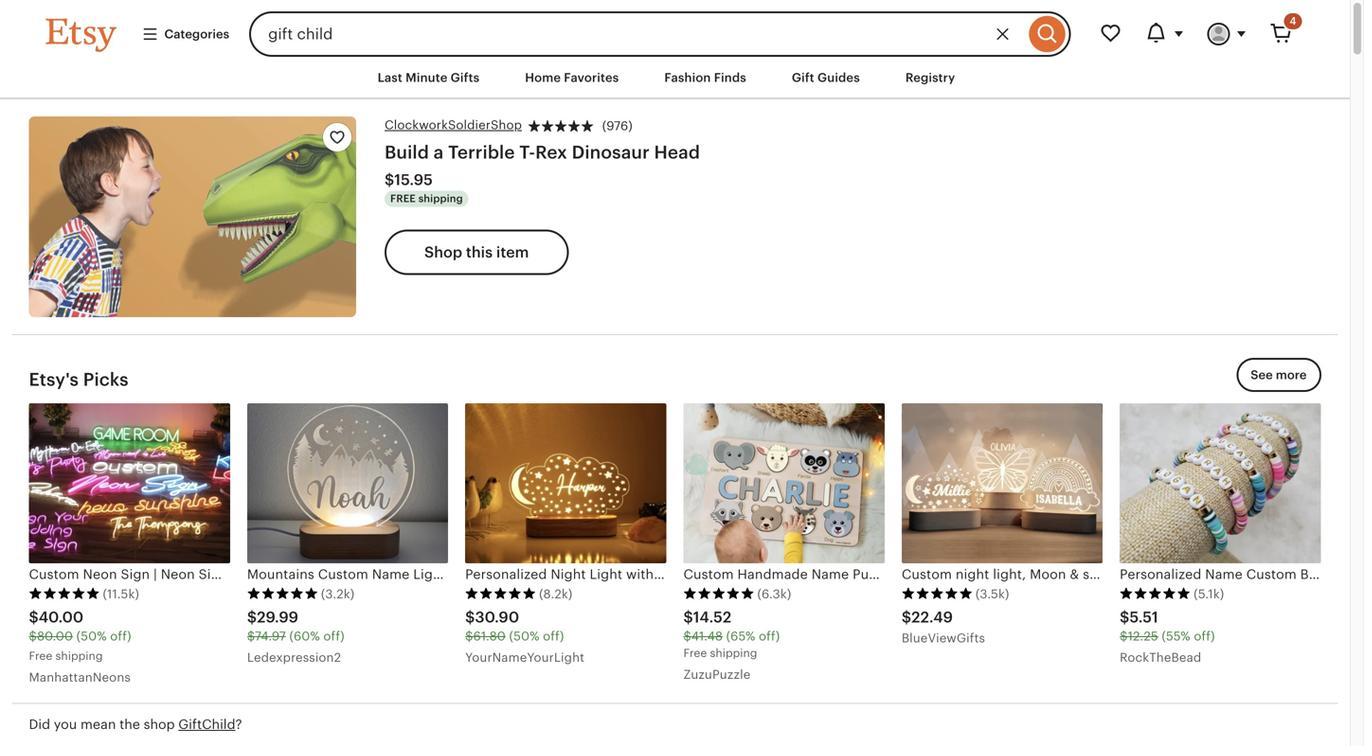 Task type: locate. For each thing, give the bounding box(es) containing it.
1 horizontal spatial (50%
[[509, 630, 540, 644]]

1 horizontal spatial free
[[684, 647, 707, 660]]

personalized name custom beaded bracelet | beaded bracelet | gold accent image
[[1120, 404, 1321, 564]]

off) down (11.5k) at the bottom left of page
[[110, 630, 131, 644]]

free inside $ 14.52 $ 41.48 (65% off) free shipping zuzupuzzle
[[684, 647, 707, 660]]

(50% down 40.00
[[76, 630, 107, 644]]

gifts
[[451, 71, 480, 85]]

dinosaur
[[572, 142, 650, 162]]

free down 41.48
[[684, 647, 707, 660]]

shipping inside build a terrible t-rex dinosaur head $ 15.95 free shipping
[[419, 193, 463, 205]]

a
[[434, 142, 444, 162]]

(11.5k)
[[103, 587, 139, 602]]

off) for 40.00
[[110, 630, 131, 644]]

terrible
[[448, 142, 515, 162]]

2 5 out of 5 stars image from the left
[[247, 587, 318, 601]]

5 out of 5 stars image up 14.52
[[684, 587, 755, 601]]

yournameyourlight
[[465, 651, 585, 665]]

4 5 out of 5 stars image from the left
[[684, 587, 755, 601]]

shipping down the 15.95
[[419, 193, 463, 205]]

last minute gifts link
[[363, 61, 494, 95]]

see more
[[1251, 368, 1307, 382]]

5 out of 5 stars image up 40.00
[[29, 587, 100, 601]]

custom neon sign | neon sign | wedding signs | name neon sign | led neon light sign | wedding bridesmaid gifts | wall decor | home decor image
[[29, 404, 230, 564]]

None search field
[[249, 11, 1071, 57]]

0 horizontal spatial free
[[29, 650, 52, 663]]

gift guides
[[792, 71, 860, 85]]

build
[[385, 142, 429, 162]]

Search for anything text field
[[249, 11, 1025, 57]]

1 horizontal spatial shipping
[[419, 193, 463, 205]]

$ up blueviewgifts
[[902, 609, 912, 626]]

15.95
[[394, 171, 433, 189]]

home favorites
[[525, 71, 619, 85]]

off) inside $ 14.52 $ 41.48 (65% off) free shipping zuzupuzzle
[[759, 630, 780, 644]]

$ up "manhattanneons"
[[29, 630, 37, 644]]

2 (50% from the left
[[509, 630, 540, 644]]

3 off) from the left
[[543, 630, 564, 644]]

(60%
[[289, 630, 320, 644]]

etsy's
[[29, 370, 79, 390]]

5 out of 5 stars image for 5.51
[[1120, 587, 1191, 601]]

home
[[525, 71, 561, 85]]

1 (50% from the left
[[76, 630, 107, 644]]

0 horizontal spatial shipping
[[55, 650, 103, 663]]

2 off) from the left
[[323, 630, 345, 644]]

0 horizontal spatial (50%
[[76, 630, 107, 644]]

registry link
[[891, 61, 970, 95]]

guides
[[818, 71, 860, 85]]

off)
[[110, 630, 131, 644], [323, 630, 345, 644], [543, 630, 564, 644], [759, 630, 780, 644], [1194, 630, 1215, 644]]

4 link
[[1259, 11, 1304, 57]]

5 out of 5 stars image for 40.00
[[29, 587, 100, 601]]

off) for 30.90
[[543, 630, 564, 644]]

last minute gifts
[[378, 71, 480, 85]]

shipping inside $ 40.00 $ 80.00 (50% off) free shipping manhattanneons
[[55, 650, 103, 663]]

gift
[[792, 71, 815, 85]]

free down 80.00
[[29, 650, 52, 663]]

off) up yournameyourlight
[[543, 630, 564, 644]]

$ up free
[[385, 171, 394, 189]]

off) right "(65%"
[[759, 630, 780, 644]]

$ up the "12.25"
[[1120, 609, 1130, 626]]

blueviewgifts
[[902, 631, 985, 646]]

(3.2k)
[[321, 587, 355, 602]]

$ 30.90 $ 61.80 (50% off) yournameyourlight
[[465, 609, 585, 665]]

$
[[385, 171, 394, 189], [29, 609, 39, 626], [247, 609, 257, 626], [465, 609, 475, 626], [684, 609, 693, 626], [902, 609, 912, 626], [1120, 609, 1130, 626], [29, 630, 37, 644], [247, 630, 255, 644], [465, 630, 473, 644], [684, 630, 692, 644], [1120, 630, 1128, 644]]

5 out of 5 stars image up 5.51 at the right
[[1120, 587, 1191, 601]]

fashion finds
[[665, 71, 747, 85]]

off) inside $ 40.00 $ 80.00 (50% off) free shipping manhattanneons
[[110, 630, 131, 644]]

$ 40.00 $ 80.00 (50% off) free shipping manhattanneons
[[29, 609, 131, 685]]

(6.3k)
[[758, 587, 792, 602]]

3 5 out of 5 stars image from the left
[[465, 587, 536, 601]]

favorites
[[564, 71, 619, 85]]

etsy's picks
[[29, 370, 129, 390]]

5 out of 5 stars image up 22.49
[[902, 587, 973, 601]]

4 off) from the left
[[759, 630, 780, 644]]

5 out of 5 stars image up 30.90
[[465, 587, 536, 601]]

off) for 14.52
[[759, 630, 780, 644]]

6 5 out of 5 stars image from the left
[[1120, 587, 1191, 601]]

$ inside build a terrible t-rex dinosaur head $ 15.95 free shipping
[[385, 171, 394, 189]]

off) inside $ 29.99 $ 74.97 (60% off) ledexpression2
[[323, 630, 345, 644]]

categories banner
[[12, 0, 1338, 57]]

off) inside $ 30.90 $ 61.80 (50% off) yournameyourlight
[[543, 630, 564, 644]]

this
[[466, 244, 493, 261]]

61.80
[[473, 630, 506, 644]]

build a terrible t-rex dinosaur head $ 15.95 free shipping
[[385, 142, 700, 205]]

gift guides link
[[778, 61, 874, 95]]

ledexpression2
[[247, 651, 341, 665]]

shipping
[[419, 193, 463, 205], [710, 647, 758, 660], [55, 650, 103, 663]]

shipping for 14.52
[[710, 647, 758, 660]]

14.52
[[693, 609, 732, 626]]

menu bar
[[12, 57, 1338, 100]]

5 out of 5 stars image
[[29, 587, 100, 601], [247, 587, 318, 601], [465, 587, 536, 601], [684, 587, 755, 601], [902, 587, 973, 601], [1120, 587, 1191, 601]]

5 off) from the left
[[1194, 630, 1215, 644]]

item
[[496, 244, 529, 261]]

shipping inside $ 14.52 $ 41.48 (65% off) free shipping zuzupuzzle
[[710, 647, 758, 660]]

mean
[[81, 717, 116, 732]]

off) right "(60%"
[[323, 630, 345, 644]]

2 horizontal spatial shipping
[[710, 647, 758, 660]]

more
[[1276, 368, 1307, 382]]

clockworksoldiershop
[[385, 118, 522, 132]]

5 out of 5 stars image up 29.99
[[247, 587, 318, 601]]

minute
[[406, 71, 448, 85]]

free
[[684, 647, 707, 660], [29, 650, 52, 663]]

?
[[235, 717, 242, 732]]

did you mean the shop giftchild ?
[[29, 717, 242, 732]]

1 5 out of 5 stars image from the left
[[29, 587, 100, 601]]

the
[[119, 717, 140, 732]]

free for 40.00
[[29, 650, 52, 663]]

shop this item link
[[385, 230, 569, 275]]

$ up 80.00
[[29, 609, 39, 626]]

(50%
[[76, 630, 107, 644], [509, 630, 540, 644]]

29.99
[[257, 609, 298, 626]]

(50% inside $ 40.00 $ 80.00 (50% off) free shipping manhattanneons
[[76, 630, 107, 644]]

last
[[378, 71, 403, 85]]

giftchild
[[178, 717, 235, 732]]

shipping down "(65%"
[[710, 647, 758, 660]]

(50% up yournameyourlight
[[509, 630, 540, 644]]

free inside $ 40.00 $ 80.00 (50% off) free shipping manhattanneons
[[29, 650, 52, 663]]

80.00
[[37, 630, 73, 644]]

off) inside $ 5.51 $ 12.25 (55% off) rockthebead
[[1194, 630, 1215, 644]]

off) right '(55%'
[[1194, 630, 1215, 644]]

1 off) from the left
[[110, 630, 131, 644]]

$ 22.49 blueviewgifts
[[902, 609, 985, 646]]

zuzupuzzle
[[684, 668, 751, 682]]

(50% inside $ 30.90 $ 61.80 (50% off) yournameyourlight
[[509, 630, 540, 644]]

$ inside $ 22.49 blueviewgifts
[[902, 609, 912, 626]]

shipping up "manhattanneons"
[[55, 650, 103, 663]]

clockworksoldiershop link
[[385, 117, 522, 134]]



Task type: describe. For each thing, give the bounding box(es) containing it.
rex
[[535, 142, 567, 162]]

registry
[[906, 71, 956, 85]]

$ up rockthebead
[[1120, 630, 1128, 644]]

(65%
[[726, 630, 756, 644]]

off) for 29.99
[[323, 630, 345, 644]]

5.51
[[1130, 609, 1159, 626]]

custom night light, moon & stars butterfly or rainbow for kids room decor, personalize with your name image
[[902, 404, 1103, 564]]

shop
[[425, 244, 462, 261]]

picks
[[83, 370, 129, 390]]

did
[[29, 717, 50, 732]]

shop this item
[[425, 244, 529, 261]]

5 out of 5 stars image for 29.99
[[247, 587, 318, 601]]

build a terrible t-rex dinosaur head link
[[385, 142, 700, 162]]

home favorites link
[[511, 61, 633, 95]]

22.49
[[912, 609, 953, 626]]

see more button
[[1237, 358, 1321, 392]]

40.00
[[39, 609, 84, 626]]

$ up 'zuzupuzzle'
[[684, 630, 692, 644]]

custom handmade name puzzle with animals, personalized birthday gift for kids, christmas gifts for toddlers, unique new baby gift, wood toy image
[[684, 404, 885, 564]]

5 out of 5 stars image for 30.90
[[465, 587, 536, 601]]

shipping for 40.00
[[55, 650, 103, 663]]

see more link
[[1237, 358, 1321, 392]]

fashion finds link
[[650, 61, 761, 95]]

t-
[[520, 142, 535, 162]]

shop
[[144, 717, 175, 732]]

(976)
[[602, 119, 633, 133]]

categories button
[[127, 17, 244, 51]]

$ up 74.97
[[247, 609, 257, 626]]

(50% for 40.00
[[76, 630, 107, 644]]

fashion
[[665, 71, 711, 85]]

rockthebead
[[1120, 651, 1202, 665]]

5 out of 5 stars image for 14.52
[[684, 587, 755, 601]]

74.97
[[255, 630, 286, 644]]

giftchild link
[[178, 717, 235, 732]]

$ 5.51 $ 12.25 (55% off) rockthebead
[[1120, 609, 1215, 665]]

mountains custom name light | personalized bedroom led cloud decor sign | light up sign | daughter/son gift sign /boy gift/ girl gift image
[[247, 404, 448, 564]]

(5.1k)
[[1194, 587, 1225, 602]]

5 5 out of 5 stars image from the left
[[902, 587, 973, 601]]

off) for 5.51
[[1194, 630, 1215, 644]]

41.48
[[692, 630, 723, 644]]

finds
[[714, 71, 747, 85]]

categories
[[164, 27, 229, 41]]

none search field inside categories banner
[[249, 11, 1071, 57]]

$ 29.99 $ 74.97 (60% off) ledexpression2
[[247, 609, 345, 665]]

12.25
[[1128, 630, 1159, 644]]

see
[[1251, 368, 1273, 382]]

menu bar containing last minute gifts
[[12, 57, 1338, 100]]

(55%
[[1162, 630, 1191, 644]]

$ up 61.80
[[465, 609, 475, 626]]

$ up the ledexpression2
[[247, 630, 255, 644]]

(3.5k)
[[976, 587, 1010, 602]]

4
[[1290, 15, 1297, 27]]

(8.2k)
[[539, 587, 573, 602]]

$ up 41.48
[[684, 609, 693, 626]]

free
[[390, 193, 416, 205]]

$ 14.52 $ 41.48 (65% off) free shipping zuzupuzzle
[[684, 609, 780, 682]]

you
[[54, 717, 77, 732]]

$ up yournameyourlight
[[465, 630, 473, 644]]

(50% for 30.90
[[509, 630, 540, 644]]

30.90
[[475, 609, 519, 626]]

head
[[654, 142, 700, 162]]

free for 14.52
[[684, 647, 707, 660]]

manhattanneons
[[29, 671, 131, 685]]

personalized night light with moon & stars - nursery decor - custom name light night gift - kids room decor - personalized gifts for kids image
[[465, 404, 667, 564]]



Task type: vqa. For each thing, say whether or not it's contained in the screenshot.


